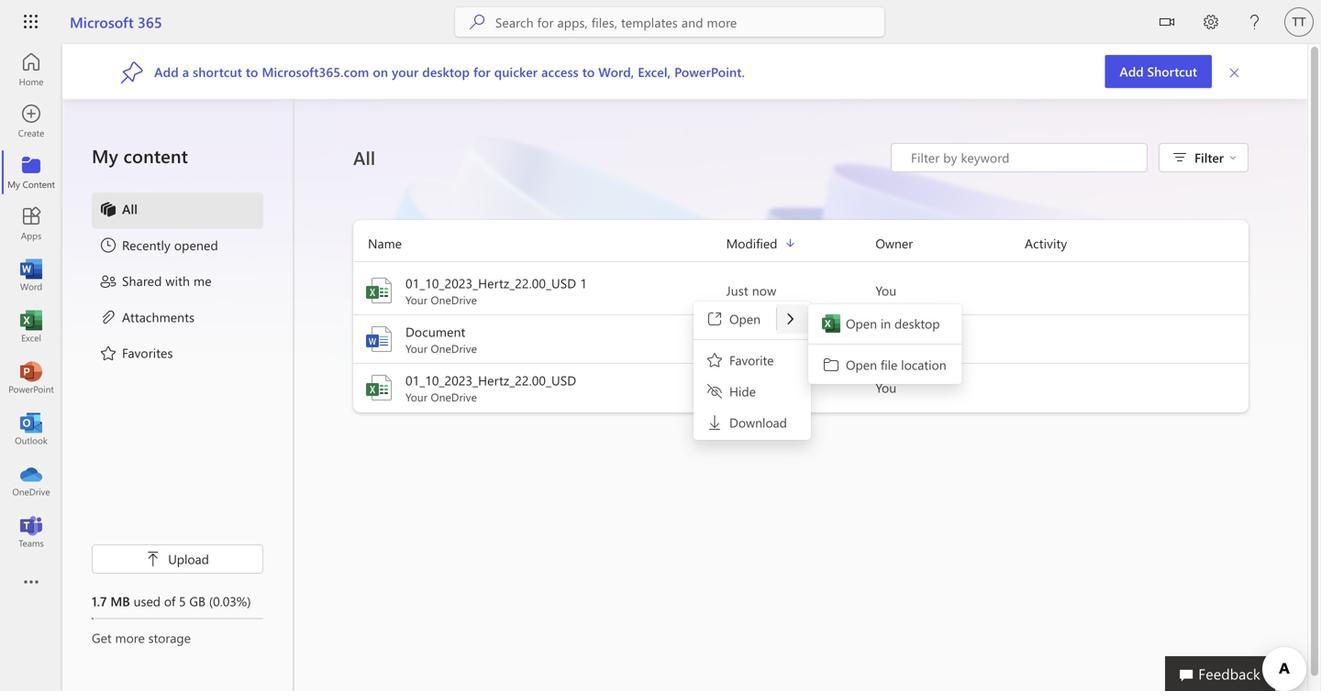 Task type: vqa. For each thing, say whether or not it's contained in the screenshot.
topmost Themes
no



Task type: locate. For each thing, give the bounding box(es) containing it.
to right shortcut
[[246, 63, 258, 80]]

activity, column 4 of 4 column header
[[1025, 233, 1249, 254]]

onedrive inside document your onedrive
[[431, 341, 477, 356]]

open left file
[[846, 356, 877, 373]]

open for open in desktop
[[846, 315, 877, 332]]

1 to from the left
[[246, 63, 258, 80]]

owner button
[[876, 233, 1025, 254]]

open menu item
[[696, 305, 776, 334]]

menu
[[92, 193, 263, 373], [696, 305, 808, 438], [813, 309, 958, 380]]

your for 01_10_2023_hertz_22.00_usd
[[406, 390, 428, 405]]

2 vertical spatial onedrive
[[431, 390, 477, 405]]

2 add from the left
[[154, 63, 179, 80]]

2 onedrive from the top
[[431, 341, 477, 356]]

your down document
[[406, 341, 428, 356]]

(0.03%)
[[209, 593, 251, 610]]

home image
[[22, 61, 40, 79]]

with
[[166, 273, 190, 289]]

1 vertical spatial you
[[876, 331, 897, 348]]

displaying 3 out of 3 files. status
[[891, 143, 1148, 172]]

feedback button
[[1165, 657, 1275, 692]]

1 vertical spatial word image
[[364, 325, 394, 354]]

your inside 01_10_2023_hertz_22.00_usd your onedrive
[[406, 390, 428, 405]]

1 vertical spatial onedrive
[[431, 341, 477, 356]]

name
[[368, 235, 402, 252]]

2 up favorite
[[754, 331, 761, 348]]

shared with me
[[122, 273, 212, 289]]

attachments
[[122, 309, 195, 325]]

tt
[[1292, 15, 1306, 29]]

2 vertical spatial your
[[406, 390, 428, 405]]


[[146, 552, 161, 567]]

excel image inside name 01_10_2023_hertz_22.00_usd cell
[[364, 373, 394, 403]]

modified
[[726, 235, 778, 252]]

your
[[392, 63, 419, 80]]

1 onedrive from the top
[[431, 293, 477, 307]]

open in desktop menu item
[[813, 309, 958, 339]]

1.7 mb used of 5 gb (0.03%)
[[92, 593, 251, 610]]

add inside button
[[1120, 63, 1144, 80]]

word image down apps icon
[[22, 266, 40, 284]]

0 vertical spatial nov 2
[[726, 331, 761, 348]]

menu containing open in desktop
[[813, 309, 958, 380]]

dismiss this dialog image
[[1229, 64, 1241, 80]]

1 vertical spatial desktop
[[895, 315, 940, 332]]

0 horizontal spatial desktop
[[422, 63, 470, 80]]

0 vertical spatial 01_10_2023_hertz_22.00_usd
[[406, 275, 576, 292]]

1 vertical spatial excel image
[[364, 373, 394, 403]]

nov 2 for 01_10_2023_hertz_22.00_usd
[[726, 379, 761, 396]]

1 add from the left
[[1120, 63, 1144, 80]]

recently opened element
[[99, 236, 218, 258]]

row containing name
[[353, 233, 1249, 262]]

onedrive down document
[[431, 341, 477, 356]]

nov 2
[[726, 331, 761, 348], [726, 379, 761, 396]]

mb
[[110, 593, 130, 610]]

nov for document
[[726, 331, 750, 348]]

3 you from the top
[[876, 379, 897, 396]]

desktop left for
[[422, 63, 470, 80]]

nov 2 down favorite menu item on the right
[[726, 379, 761, 396]]

your down document your onedrive
[[406, 390, 428, 405]]

2 nov from the top
[[726, 379, 750, 396]]

all
[[353, 145, 375, 170], [122, 200, 138, 217]]

more
[[115, 630, 145, 647]]

a
[[182, 63, 189, 80]]

2
[[754, 331, 761, 348], [754, 379, 761, 396]]

name 01_10_2023_hertz_22.00_usd 1 cell
[[353, 274, 726, 307]]

excel image for 01_10_2023_hertz_22.00_usd 1
[[364, 276, 394, 306]]

nov up favorite
[[726, 331, 750, 348]]

nov
[[726, 331, 750, 348], [726, 379, 750, 396]]

add left shortcut
[[1120, 63, 1144, 80]]

microsoft 365
[[70, 12, 162, 32]]

desktop inside menu item
[[895, 315, 940, 332]]

your inside document your onedrive
[[406, 341, 428, 356]]

add a shortcut to microsoft365.com on your desktop for quicker access to word, excel, powerpoint.
[[154, 63, 745, 80]]

nov for 01_10_2023_hertz_22.00_usd
[[726, 379, 750, 396]]

recently
[[122, 236, 171, 253]]

1 01_10_2023_hertz_22.00_usd from the top
[[406, 275, 576, 292]]

desktop
[[422, 63, 470, 80], [895, 315, 940, 332]]

modified button
[[726, 233, 876, 254]]

recently opened
[[122, 236, 218, 253]]

add
[[1120, 63, 1144, 80], [154, 63, 179, 80]]

me
[[194, 273, 212, 289]]

01_10_2023_hertz_22.00_usd 1 your onedrive
[[406, 275, 587, 307]]

create image
[[22, 112, 40, 130]]

01_10_2023_hertz_22.00_usd down the name document cell
[[406, 372, 576, 389]]

to
[[246, 63, 258, 80], [582, 63, 595, 80]]

menu inside my content left pane navigation navigation
[[92, 193, 263, 373]]

2 for 01_10_2023_hertz_22.00_usd
[[754, 379, 761, 396]]

Search box. Suggestions appear as you type. search field
[[495, 7, 884, 37]]

excel image inside name 01_10_2023_hertz_22.00_usd 1 cell
[[364, 276, 394, 306]]

1 vertical spatial all
[[122, 200, 138, 217]]

navigation
[[0, 44, 62, 558]]

1 you from the top
[[876, 282, 897, 299]]

a2hs image
[[121, 60, 143, 83]]


[[1229, 154, 1237, 161]]

onedrive inside 01_10_2023_hertz_22.00_usd your onedrive
[[431, 390, 477, 405]]

3 your from the top
[[406, 390, 428, 405]]

nov 2 up favorite
[[726, 331, 761, 348]]

1 vertical spatial your
[[406, 341, 428, 356]]

1 excel image from the top
[[364, 276, 394, 306]]

you down file
[[876, 379, 897, 396]]

01_10_2023_hertz_22.00_usd down name button
[[406, 275, 576, 292]]

open inside menu item
[[729, 311, 761, 328]]

1 vertical spatial nov 2
[[726, 379, 761, 396]]

microsoft365.com
[[262, 63, 369, 80]]

you
[[876, 282, 897, 299], [876, 331, 897, 348], [876, 379, 897, 396]]

1 vertical spatial 01_10_2023_hertz_22.00_usd
[[406, 372, 576, 389]]

open group
[[696, 305, 808, 334]]

1 your from the top
[[406, 293, 428, 307]]

onedrive up document
[[431, 293, 477, 307]]

word,
[[599, 63, 634, 80]]

all down on
[[353, 145, 375, 170]]

desktop right in
[[895, 315, 940, 332]]

your inside 01_10_2023_hertz_22.00_usd 1 your onedrive
[[406, 293, 428, 307]]

2 vertical spatial you
[[876, 379, 897, 396]]

you up file
[[876, 331, 897, 348]]

0 horizontal spatial all
[[122, 200, 138, 217]]

to left word,
[[582, 63, 595, 80]]

your up document
[[406, 293, 428, 307]]

1 horizontal spatial menu
[[696, 305, 808, 438]]

open down just now
[[729, 311, 761, 328]]

word image left document
[[364, 325, 394, 354]]

on
[[373, 63, 388, 80]]

1 nov 2 from the top
[[726, 331, 761, 348]]

0 horizontal spatial to
[[246, 63, 258, 80]]

0 vertical spatial all
[[353, 145, 375, 170]]

2 nov 2 from the top
[[726, 379, 761, 396]]

in
[[881, 315, 891, 332]]

microsoft 365 banner
[[0, 0, 1321, 47]]

0 vertical spatial your
[[406, 293, 428, 307]]

2 horizontal spatial menu
[[813, 309, 958, 380]]

01_10_2023_hertz_22.00_usd
[[406, 275, 576, 292], [406, 372, 576, 389]]

3 onedrive from the top
[[431, 390, 477, 405]]

1 horizontal spatial to
[[582, 63, 595, 80]]

word image
[[22, 266, 40, 284], [364, 325, 394, 354]]

1 horizontal spatial desktop
[[895, 315, 940, 332]]

my
[[92, 144, 118, 168]]

2 2 from the top
[[754, 379, 761, 396]]

1 horizontal spatial all
[[353, 145, 375, 170]]

document
[[406, 323, 466, 340]]

onedrive
[[431, 293, 477, 307], [431, 341, 477, 356], [431, 390, 477, 405]]

2 you from the top
[[876, 331, 897, 348]]

menu containing all
[[92, 193, 263, 373]]

2 01_10_2023_hertz_22.00_usd from the top
[[406, 372, 576, 389]]

0 vertical spatial excel image
[[364, 276, 394, 306]]

1 vertical spatial nov
[[726, 379, 750, 396]]

location
[[901, 356, 947, 373]]

row
[[353, 233, 1249, 262]]

01_10_2023_hertz_22.00_usd inside 01_10_2023_hertz_22.00_usd 1 your onedrive
[[406, 275, 576, 292]]

filter
[[1195, 149, 1224, 166]]

1 nov from the top
[[726, 331, 750, 348]]

1 horizontal spatial word image
[[364, 325, 394, 354]]

01_10_2023_hertz_22.00_usd for 1
[[406, 275, 576, 292]]

attachments element
[[99, 308, 195, 330]]

your
[[406, 293, 428, 307], [406, 341, 428, 356], [406, 390, 428, 405]]

0 vertical spatial nov
[[726, 331, 750, 348]]

0 vertical spatial you
[[876, 282, 897, 299]]

you up in
[[876, 282, 897, 299]]

open
[[729, 311, 761, 328], [846, 315, 877, 332], [846, 356, 877, 373]]

0 horizontal spatial add
[[154, 63, 179, 80]]

0 vertical spatial word image
[[22, 266, 40, 284]]

tt button
[[1277, 0, 1321, 44]]

open file location
[[846, 356, 947, 373]]

365
[[138, 12, 162, 32]]

name 01_10_2023_hertz_22.00_usd cell
[[353, 372, 726, 405]]

access
[[541, 63, 579, 80]]

all up recently
[[122, 200, 138, 217]]

None search field
[[455, 7, 884, 37]]

excel image
[[364, 276, 394, 306], [364, 373, 394, 403]]

1 vertical spatial 2
[[754, 379, 761, 396]]

nov down favorite
[[726, 379, 750, 396]]

0 horizontal spatial menu
[[92, 193, 263, 373]]

add left a at the top left of the page
[[154, 63, 179, 80]]

0 vertical spatial onedrive
[[431, 293, 477, 307]]

2 excel image from the top
[[364, 373, 394, 403]]

2 your from the top
[[406, 341, 428, 356]]

1 2 from the top
[[754, 331, 761, 348]]

1 horizontal spatial add
[[1120, 63, 1144, 80]]

0 vertical spatial 2
[[754, 331, 761, 348]]

onedrive down document your onedrive
[[431, 390, 477, 405]]

2 down favorite menu item on the right
[[754, 379, 761, 396]]

open left in
[[846, 315, 877, 332]]

shared
[[122, 273, 162, 289]]



Task type: describe. For each thing, give the bounding box(es) containing it.
onedrive image
[[22, 472, 40, 490]]

open in desktop
[[846, 315, 940, 332]]

activity
[[1025, 235, 1067, 252]]

you for 01_10_2023_hertz_22.00_usd 1
[[876, 282, 897, 299]]

name document cell
[[353, 323, 726, 356]]

favorites element
[[99, 344, 173, 366]]

name button
[[353, 233, 726, 254]]

download menu item
[[696, 408, 808, 438]]

01_10_2023_hertz_22.00_usd for your
[[406, 372, 576, 389]]

nov 2 for document
[[726, 331, 761, 348]]

open for open file location
[[846, 356, 877, 373]]

feedback
[[1199, 664, 1261, 684]]

menu containing open
[[696, 305, 808, 438]]

outlook image
[[22, 420, 40, 439]]

none search field inside microsoft 365 banner
[[455, 7, 884, 37]]

shortcut
[[193, 63, 242, 80]]

document your onedrive
[[406, 323, 477, 356]]

owner
[[876, 235, 913, 252]]

onedrive inside 01_10_2023_hertz_22.00_usd 1 your onedrive
[[431, 293, 477, 307]]

add for add a shortcut to microsoft365.com on your desktop for quicker access to word, excel, powerpoint.
[[154, 63, 179, 80]]

powerpoint image
[[22, 369, 40, 387]]

upload
[[168, 551, 209, 568]]

quicker
[[494, 63, 538, 80]]

get more storage button
[[92, 629, 263, 648]]

storage
[[148, 630, 191, 647]]

filter 
[[1195, 149, 1237, 166]]

open file location menu item
[[813, 351, 958, 380]]

onedrive for 01_10_2023_hertz_22.00_usd
[[431, 390, 477, 405]]

view more apps image
[[22, 574, 40, 593]]


[[1160, 15, 1174, 29]]

microsoft
[[70, 12, 134, 32]]

favorites
[[122, 345, 173, 362]]

all element
[[99, 200, 138, 222]]

add for add shortcut
[[1120, 63, 1144, 80]]

excel icon image
[[822, 315, 840, 333]]

apps image
[[22, 215, 40, 233]]

shortcut
[[1147, 63, 1197, 80]]

1
[[580, 275, 587, 292]]

now
[[752, 282, 777, 299]]

hide
[[729, 383, 756, 400]]

get
[[92, 630, 112, 647]]

excel image
[[22, 317, 40, 336]]

onedrive for document
[[431, 341, 477, 356]]

content
[[123, 144, 188, 168]]

just
[[726, 282, 748, 299]]

add shortcut button
[[1105, 55, 1212, 88]]

teams image
[[22, 523, 40, 541]]

used
[[134, 593, 161, 610]]

download
[[729, 414, 787, 431]]

you for 01_10_2023_hertz_22.00_usd
[[876, 379, 897, 396]]

gb
[[189, 593, 206, 610]]

opened
[[174, 236, 218, 253]]

all inside menu
[[122, 200, 138, 217]]

you for document
[[876, 331, 897, 348]]

my content left pane navigation navigation
[[62, 99, 294, 692]]

powerpoint.
[[674, 63, 745, 80]]

shared with me element
[[99, 272, 212, 294]]

favorite
[[729, 352, 774, 369]]

open for open
[[729, 311, 761, 328]]

just now
[[726, 282, 777, 299]]

0 horizontal spatial word image
[[22, 266, 40, 284]]

2 for document
[[754, 331, 761, 348]]

word image inside the name document cell
[[364, 325, 394, 354]]

2 to from the left
[[582, 63, 595, 80]]

1.7
[[92, 593, 107, 610]]

of
[[164, 593, 175, 610]]

excel image for 01_10_2023_hertz_22.00_usd
[[364, 373, 394, 403]]

hide menu item
[[696, 377, 808, 406]]

add shortcut
[[1120, 63, 1197, 80]]

for
[[473, 63, 491, 80]]

5
[[179, 593, 186, 610]]

0 vertical spatial desktop
[[422, 63, 470, 80]]

my content
[[92, 144, 188, 168]]

favorite menu item
[[696, 346, 808, 375]]

my content image
[[22, 163, 40, 182]]

get more storage
[[92, 630, 191, 647]]

your for document
[[406, 341, 428, 356]]

excel,
[[638, 63, 671, 80]]

 button
[[1145, 0, 1189, 47]]

 upload
[[146, 551, 209, 568]]

file
[[881, 356, 898, 373]]

Filter by keyword text field
[[909, 149, 1138, 167]]

01_10_2023_hertz_22.00_usd your onedrive
[[406, 372, 576, 405]]



